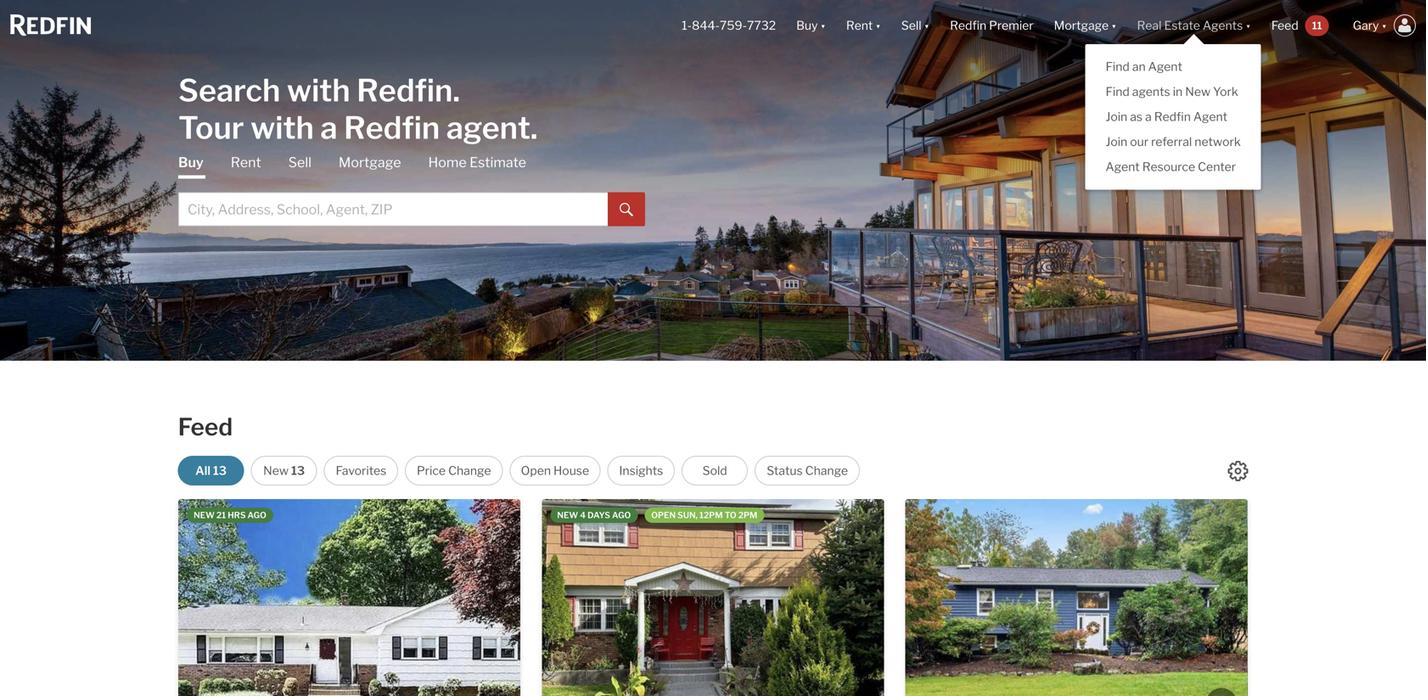 Task type: vqa. For each thing, say whether or not it's contained in the screenshot.
'Bakersfield Real Estate'
no



Task type: describe. For each thing, give the bounding box(es) containing it.
all 13
[[195, 463, 227, 478]]

▾ for sell ▾
[[924, 18, 930, 33]]

12pm
[[699, 510, 723, 520]]

to
[[725, 510, 737, 520]]

days
[[587, 510, 610, 520]]

mortgage ▾
[[1054, 18, 1117, 33]]

Open House radio
[[510, 456, 601, 486]]

ago for new 4 days ago
[[612, 510, 631, 520]]

Sold radio
[[682, 456, 748, 486]]

1-844-759-7732 link
[[682, 18, 776, 33]]

gary
[[1353, 18, 1379, 33]]

▾ for rent ▾
[[875, 18, 881, 33]]

buy for buy
[[178, 154, 203, 171]]

redfin inside search with redfin. tour with a redfin agent.
[[344, 109, 440, 146]]

Insights radio
[[607, 456, 675, 486]]

ago for new 21 hrs ago
[[247, 510, 266, 520]]

agent inside "link"
[[1106, 160, 1140, 174]]

join for join our referral network
[[1106, 135, 1128, 149]]

2 horizontal spatial agent
[[1193, 110, 1228, 124]]

insights
[[619, 463, 663, 478]]

Price Change radio
[[405, 456, 503, 486]]

▾ inside "link"
[[1246, 18, 1251, 33]]

mortgage ▾ button
[[1044, 0, 1127, 51]]

2 photo of 4 robert ct, nanuet, ny 10954 image from the left
[[884, 499, 1226, 696]]

new inside dialog
[[1185, 85, 1211, 99]]

1 photo of 2 van wyck st, montvale, nj 07645 image from the left
[[906, 499, 1248, 696]]

search
[[178, 72, 280, 109]]

change for price change
[[448, 463, 491, 478]]

1-844-759-7732
[[682, 18, 776, 33]]

home
[[428, 154, 467, 171]]

agents
[[1203, 18, 1243, 33]]

1 horizontal spatial agent
[[1148, 59, 1182, 74]]

1 horizontal spatial feed
[[1271, 18, 1299, 33]]

agent resource center
[[1106, 160, 1236, 174]]

mortgage ▾ button
[[1054, 0, 1117, 51]]

4
[[580, 510, 586, 520]]

sun,
[[678, 510, 698, 520]]

open sun, 12pm to 2pm
[[651, 510, 758, 520]]

new inside option
[[263, 463, 289, 478]]

status change
[[767, 463, 848, 478]]

rent ▾
[[846, 18, 881, 33]]

844-
[[692, 18, 720, 33]]

rent ▾ button
[[836, 0, 891, 51]]

sell ▾ button
[[901, 0, 930, 51]]

redfin inside button
[[950, 18, 987, 33]]

join as a redfin agent
[[1106, 110, 1228, 124]]

open
[[651, 510, 676, 520]]

mortgage for mortgage
[[339, 154, 401, 171]]

referral
[[1151, 135, 1192, 149]]

redfin.
[[357, 72, 460, 109]]

mortgage link
[[339, 153, 401, 172]]

sell ▾
[[901, 18, 930, 33]]

Status Change radio
[[755, 456, 860, 486]]

new 13
[[263, 463, 305, 478]]

buy for buy ▾
[[796, 18, 818, 33]]

hrs
[[228, 510, 246, 520]]

tour
[[178, 109, 244, 146]]

gary ▾
[[1353, 18, 1387, 33]]

house
[[553, 463, 589, 478]]

open
[[521, 463, 551, 478]]

agent.
[[446, 109, 538, 146]]

option group containing all
[[178, 456, 860, 486]]

sell link
[[288, 153, 311, 172]]

All radio
[[178, 456, 244, 486]]

buy ▾ button
[[796, 0, 826, 51]]

mortgage for mortgage ▾
[[1054, 18, 1109, 33]]

network
[[1195, 135, 1241, 149]]

center
[[1198, 160, 1236, 174]]

price
[[417, 463, 446, 478]]

▾ for buy ▾
[[820, 18, 826, 33]]



Task type: locate. For each thing, give the bounding box(es) containing it.
1 vertical spatial rent
[[231, 154, 261, 171]]

0 horizontal spatial new
[[194, 510, 215, 520]]

1 horizontal spatial change
[[805, 463, 848, 478]]

an
[[1132, 59, 1146, 74]]

agent
[[1148, 59, 1182, 74], [1193, 110, 1228, 124], [1106, 160, 1140, 174]]

1 horizontal spatial redfin
[[950, 18, 987, 33]]

1 horizontal spatial ago
[[612, 510, 631, 520]]

favorites
[[336, 463, 386, 478]]

0 horizontal spatial feed
[[178, 413, 233, 441]]

13 inside all option
[[213, 463, 227, 478]]

▾ left sell ▾
[[875, 18, 881, 33]]

2 horizontal spatial redfin
[[1154, 110, 1191, 124]]

0 vertical spatial new
[[1185, 85, 1211, 99]]

change for status change
[[805, 463, 848, 478]]

rent ▾ button
[[846, 0, 881, 51]]

submit search image
[[620, 203, 633, 217]]

13 for new 13
[[291, 463, 305, 478]]

new 21 hrs ago
[[194, 510, 266, 520]]

11
[[1312, 19, 1322, 32]]

redfin premier button
[[940, 0, 1044, 51]]

buy ▾ button
[[786, 0, 836, 51]]

a inside dialog
[[1145, 110, 1152, 124]]

join left our on the top right of page
[[1106, 135, 1128, 149]]

0 vertical spatial sell
[[901, 18, 922, 33]]

1 vertical spatial join
[[1106, 135, 1128, 149]]

estimate
[[469, 154, 526, 171]]

buy ▾
[[796, 18, 826, 33]]

resource
[[1142, 160, 1195, 174]]

redfin
[[950, 18, 987, 33], [344, 109, 440, 146], [1154, 110, 1191, 124]]

rent inside dropdown button
[[846, 18, 873, 33]]

1 horizontal spatial mortgage
[[1054, 18, 1109, 33]]

2 find from the top
[[1106, 85, 1130, 99]]

1 vertical spatial feed
[[178, 413, 233, 441]]

dialog containing find an agent
[[1085, 34, 1261, 190]]

1 horizontal spatial buy
[[796, 18, 818, 33]]

▾ right rent ▾
[[924, 18, 930, 33]]

0 horizontal spatial a
[[320, 109, 337, 146]]

as
[[1130, 110, 1143, 124]]

find left agents
[[1106, 85, 1130, 99]]

0 horizontal spatial sell
[[288, 154, 311, 171]]

estate
[[1164, 18, 1200, 33]]

new for new 4 days ago
[[557, 510, 578, 520]]

rent right buy ▾
[[846, 18, 873, 33]]

1 horizontal spatial a
[[1145, 110, 1152, 124]]

a inside search with redfin. tour with a redfin agent.
[[320, 109, 337, 146]]

rent
[[846, 18, 873, 33], [231, 154, 261, 171]]

agent down our on the top right of page
[[1106, 160, 1140, 174]]

1 vertical spatial mortgage
[[339, 154, 401, 171]]

1 horizontal spatial rent
[[846, 18, 873, 33]]

0 vertical spatial agent
[[1148, 59, 1182, 74]]

13
[[213, 463, 227, 478], [291, 463, 305, 478]]

our
[[1130, 135, 1149, 149]]

mortgage inside 'tab list'
[[339, 154, 401, 171]]

sell for sell
[[288, 154, 311, 171]]

home estimate link
[[428, 153, 526, 172]]

sell
[[901, 18, 922, 33], [288, 154, 311, 171]]

rent down 'tour'
[[231, 154, 261, 171]]

agents
[[1132, 85, 1170, 99]]

status
[[767, 463, 803, 478]]

2 vertical spatial agent
[[1106, 160, 1140, 174]]

0 horizontal spatial change
[[448, 463, 491, 478]]

buy
[[796, 18, 818, 33], [178, 154, 203, 171]]

mortgage up city, address, school, agent, zip search field
[[339, 154, 401, 171]]

photo of 4 robert ct, nanuet, ny 10954 image
[[542, 499, 884, 696], [884, 499, 1226, 696]]

change right status at the right of the page
[[805, 463, 848, 478]]

0 vertical spatial find
[[1106, 59, 1130, 74]]

2pm
[[738, 510, 758, 520]]

1 vertical spatial sell
[[288, 154, 311, 171]]

1 change from the left
[[448, 463, 491, 478]]

change
[[448, 463, 491, 478], [805, 463, 848, 478]]

1 photo of 4 robert ct, nanuet, ny 10954 image from the left
[[542, 499, 884, 696]]

13 for all 13
[[213, 463, 227, 478]]

759-
[[720, 18, 747, 33]]

tab list containing buy
[[178, 153, 645, 226]]

▾ right agents
[[1246, 18, 1251, 33]]

1-
[[682, 18, 692, 33]]

a
[[320, 109, 337, 146], [1145, 110, 1152, 124]]

redfin up "mortgage" link
[[344, 109, 440, 146]]

0 horizontal spatial buy
[[178, 154, 203, 171]]

1 ▾ from the left
[[820, 18, 826, 33]]

photo of 40 fox hill rd, upper saddle river, nj 07458 image
[[178, 499, 521, 696]]

2 ago from the left
[[612, 510, 631, 520]]

1 find from the top
[[1106, 59, 1130, 74]]

7732
[[747, 18, 776, 33]]

buy inside dropdown button
[[796, 18, 818, 33]]

tab list
[[178, 153, 645, 226]]

feed left the 11
[[1271, 18, 1299, 33]]

option group
[[178, 456, 860, 486]]

find for find agents in new york
[[1106, 85, 1130, 99]]

1 new from the left
[[194, 510, 215, 520]]

1 horizontal spatial sell
[[901, 18, 922, 33]]

2 ▾ from the left
[[875, 18, 881, 33]]

join for join as a redfin agent
[[1106, 110, 1128, 124]]

City, Address, School, Agent, ZIP search field
[[178, 192, 608, 226]]

new up new 21 hrs ago
[[263, 463, 289, 478]]

agent up find agents in new york
[[1148, 59, 1182, 74]]

york
[[1213, 85, 1238, 99]]

2 new from the left
[[557, 510, 578, 520]]

join our referral network link
[[1085, 131, 1261, 153]]

buy right 7732
[[796, 18, 818, 33]]

▾ left rent ▾
[[820, 18, 826, 33]]

2 join from the top
[[1106, 135, 1128, 149]]

sold
[[703, 463, 727, 478]]

1 vertical spatial agent
[[1193, 110, 1228, 124]]

1 vertical spatial buy
[[178, 154, 203, 171]]

0 vertical spatial buy
[[796, 18, 818, 33]]

join as a redfin agent link
[[1085, 106, 1261, 128]]

4 ▾ from the left
[[1111, 18, 1117, 33]]

new
[[1185, 85, 1211, 99], [263, 463, 289, 478]]

0 horizontal spatial agent
[[1106, 160, 1140, 174]]

ago
[[247, 510, 266, 520], [612, 510, 631, 520]]

sell inside sell ▾ dropdown button
[[901, 18, 922, 33]]

with
[[287, 72, 350, 109], [251, 109, 314, 146]]

1 ago from the left
[[247, 510, 266, 520]]

buy inside 'tab list'
[[178, 154, 203, 171]]

0 horizontal spatial 13
[[213, 463, 227, 478]]

new left 21
[[194, 510, 215, 520]]

2 change from the left
[[805, 463, 848, 478]]

13 left favorites
[[291, 463, 305, 478]]

new left 4
[[557, 510, 578, 520]]

home estimate
[[428, 154, 526, 171]]

ago right hrs in the bottom left of the page
[[247, 510, 266, 520]]

rent for rent
[[231, 154, 261, 171]]

agent up network
[[1193, 110, 1228, 124]]

1 horizontal spatial new
[[557, 510, 578, 520]]

1 vertical spatial new
[[263, 463, 289, 478]]

13 right all
[[213, 463, 227, 478]]

0 horizontal spatial rent
[[231, 154, 261, 171]]

0 vertical spatial mortgage
[[1054, 18, 1109, 33]]

0 horizontal spatial ago
[[247, 510, 266, 520]]

agent resource center link
[[1085, 156, 1261, 178]]

real
[[1137, 18, 1162, 33]]

in
[[1173, 85, 1183, 99]]

new
[[194, 510, 215, 520], [557, 510, 578, 520]]

3 ▾ from the left
[[924, 18, 930, 33]]

Favorites radio
[[324, 456, 398, 486]]

join
[[1106, 110, 1128, 124], [1106, 135, 1128, 149]]

▾
[[820, 18, 826, 33], [875, 18, 881, 33], [924, 18, 930, 33], [1111, 18, 1117, 33], [1246, 18, 1251, 33], [1382, 18, 1387, 33]]

▾ right gary
[[1382, 18, 1387, 33]]

1 13 from the left
[[213, 463, 227, 478]]

change right the price
[[448, 463, 491, 478]]

photo of 2 van wyck st, montvale, nj 07645 image
[[906, 499, 1248, 696], [1248, 499, 1426, 696]]

0 horizontal spatial new
[[263, 463, 289, 478]]

New radio
[[251, 456, 317, 486]]

6 ▾ from the left
[[1382, 18, 1387, 33]]

all
[[195, 463, 210, 478]]

new right in
[[1185, 85, 1211, 99]]

▾ left "real"
[[1111, 18, 1117, 33]]

search with redfin. tour with a redfin agent.
[[178, 72, 538, 146]]

21
[[216, 510, 226, 520]]

new 4 days ago
[[557, 510, 631, 520]]

find an agent link
[[1085, 56, 1261, 78]]

join our referral network
[[1106, 135, 1241, 149]]

find for find an agent
[[1106, 59, 1130, 74]]

1 horizontal spatial 13
[[291, 463, 305, 478]]

redfin premier
[[950, 18, 1034, 33]]

0 horizontal spatial mortgage
[[339, 154, 401, 171]]

0 horizontal spatial redfin
[[344, 109, 440, 146]]

real estate agents ▾ link
[[1137, 0, 1251, 51]]

13 inside new option
[[291, 463, 305, 478]]

5 ▾ from the left
[[1246, 18, 1251, 33]]

find agents in new york
[[1106, 85, 1238, 99]]

2 13 from the left
[[291, 463, 305, 478]]

2 photo of 2 van wyck st, montvale, nj 07645 image from the left
[[1248, 499, 1426, 696]]

feed up all
[[178, 413, 233, 441]]

real estate agents ▾
[[1137, 18, 1251, 33]]

premier
[[989, 18, 1034, 33]]

new for new 21 hrs ago
[[194, 510, 215, 520]]

sell right rent link
[[288, 154, 311, 171]]

0 vertical spatial rent
[[846, 18, 873, 33]]

join left as in the top of the page
[[1106, 110, 1128, 124]]

find an agent
[[1106, 59, 1182, 74]]

1 horizontal spatial new
[[1185, 85, 1211, 99]]

price change
[[417, 463, 491, 478]]

0 vertical spatial join
[[1106, 110, 1128, 124]]

redfin down find agents in new york
[[1154, 110, 1191, 124]]

mortgage inside dropdown button
[[1054, 18, 1109, 33]]

▾ for gary ▾
[[1382, 18, 1387, 33]]

sell ▾ button
[[891, 0, 940, 51]]

rent link
[[231, 153, 261, 172]]

open house
[[521, 463, 589, 478]]

▾ for mortgage ▾
[[1111, 18, 1117, 33]]

rent inside 'tab list'
[[231, 154, 261, 171]]

0 vertical spatial feed
[[1271, 18, 1299, 33]]

find left an
[[1106, 59, 1130, 74]]

dialog
[[1085, 34, 1261, 190]]

1 vertical spatial find
[[1106, 85, 1130, 99]]

buy down 'tour'
[[178, 154, 203, 171]]

sell right rent ▾
[[901, 18, 922, 33]]

mortgage
[[1054, 18, 1109, 33], [339, 154, 401, 171]]

redfin left premier
[[950, 18, 987, 33]]

ago right days
[[612, 510, 631, 520]]

buy link
[[178, 153, 203, 179]]

mortgage left "real"
[[1054, 18, 1109, 33]]

sell inside 'tab list'
[[288, 154, 311, 171]]

sell for sell ▾
[[901, 18, 922, 33]]

rent for rent ▾
[[846, 18, 873, 33]]

1 join from the top
[[1106, 110, 1128, 124]]

find
[[1106, 59, 1130, 74], [1106, 85, 1130, 99]]



